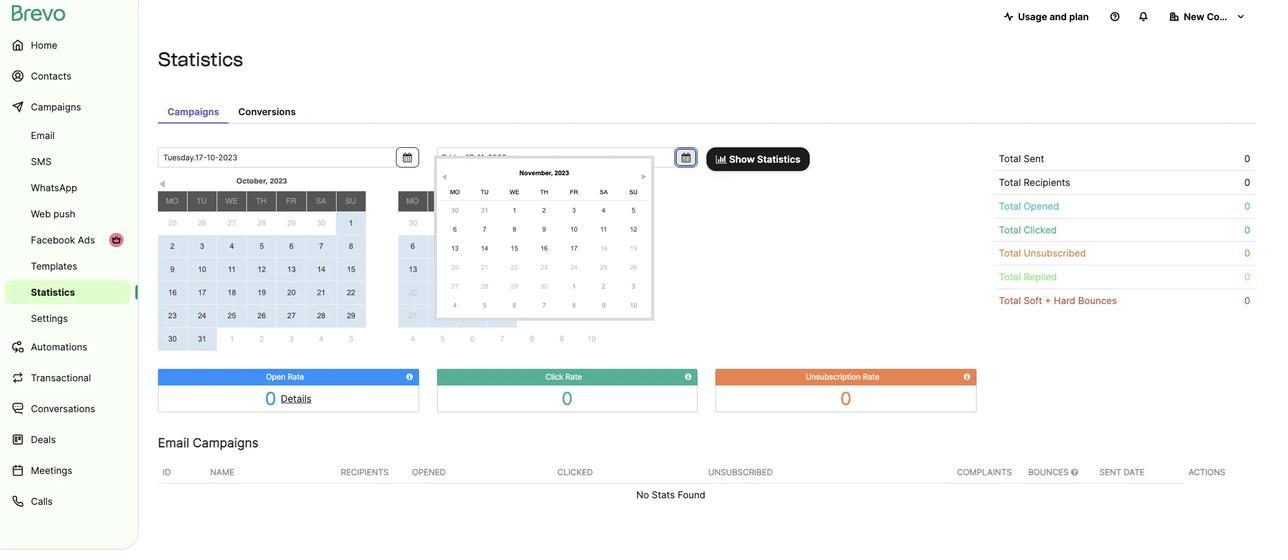 Task type: locate. For each thing, give the bounding box(es) containing it.
total down the total sent
[[1000, 176, 1022, 188]]

25 for topmost 25 'link'
[[168, 219, 177, 228]]

2 horizontal spatial 26
[[630, 264, 638, 271]]

2 info circle image from the left
[[685, 373, 692, 381]]

0 vertical spatial bounces
[[1079, 295, 1118, 307]]

1 horizontal spatial info circle image
[[685, 373, 692, 381]]

sa for 30
[[316, 197, 326, 206]]

mo for 31
[[450, 188, 460, 195]]

october,
[[237, 176, 268, 185]]

◀ link for 30
[[440, 170, 449, 181]]

rate for click rate
[[566, 372, 582, 381]]

info circle image
[[407, 373, 413, 381], [685, 373, 692, 381], [964, 373, 971, 381]]

2 link
[[532, 202, 557, 219], [158, 235, 187, 258], [592, 278, 617, 295], [547, 305, 577, 327], [247, 328, 277, 351]]

1 vertical spatial 23 link
[[158, 305, 187, 327]]

1 horizontal spatial unsubscribed
[[1024, 247, 1087, 259]]

2 horizontal spatial 2023
[[555, 169, 569, 177]]

fr
[[570, 188, 578, 195], [286, 197, 297, 206], [527, 197, 537, 206]]

sent
[[1100, 467, 1122, 477]]

30 link
[[443, 202, 468, 219], [307, 212, 336, 235], [399, 212, 428, 235], [532, 278, 557, 295], [488, 305, 517, 327], [158, 328, 187, 351]]

campaigns link
[[5, 93, 131, 121], [158, 100, 229, 124]]

1 horizontal spatial 20 link
[[399, 282, 428, 304]]

conversations link
[[5, 394, 131, 423]]

0 horizontal spatial opened
[[412, 467, 446, 477]]

actions
[[1189, 467, 1226, 477]]

1 vertical spatial 18 link
[[217, 282, 247, 304]]

2023
[[555, 169, 569, 177], [270, 176, 287, 185], [515, 176, 532, 185]]

6 link
[[443, 221, 468, 238], [277, 235, 306, 258], [399, 235, 428, 258], [502, 297, 527, 314], [458, 328, 488, 351]]

show statistics
[[727, 153, 801, 165]]

total for total soft + hard bounces
[[1000, 295, 1022, 307]]

16 for the rightmost 16 link
[[541, 245, 548, 252]]

23 for left 23 'link'
[[168, 311, 177, 320]]

0 vertical spatial 21 link
[[472, 259, 497, 276]]

1 horizontal spatial 31
[[481, 207, 489, 214]]

0 horizontal spatial 21 link
[[307, 282, 336, 304]]

1 horizontal spatial campaigns link
[[158, 100, 229, 124]]

2 total from the top
[[1000, 176, 1022, 188]]

1 vertical spatial 11 link
[[217, 258, 247, 281]]

0 horizontal spatial campaigns link
[[5, 93, 131, 121]]

1 horizontal spatial 19
[[630, 245, 638, 252]]

0 horizontal spatial mo
[[166, 197, 178, 206]]

total for total unsubscribed
[[1000, 247, 1022, 259]]

0 for total unsubscribed
[[1245, 247, 1251, 259]]

26
[[198, 219, 207, 228], [630, 264, 638, 271], [258, 311, 266, 320]]

10
[[571, 226, 578, 233], [198, 265, 207, 274], [630, 302, 638, 309], [588, 334, 596, 343]]

we
[[510, 188, 520, 195], [225, 197, 238, 206], [466, 197, 479, 206]]

0 horizontal spatial 24
[[198, 311, 207, 320]]

total down total clicked
[[1000, 247, 1022, 259]]

1 horizontal spatial fr
[[527, 197, 537, 206]]

rate
[[288, 372, 304, 381], [566, 372, 582, 381], [863, 372, 880, 381]]

1 vertical spatial 22 link
[[337, 282, 366, 304]]

0 horizontal spatial 23 link
[[158, 305, 187, 327]]

push
[[54, 208, 75, 220]]

0 vertical spatial 11
[[601, 226, 608, 233]]

19 link
[[621, 240, 646, 257], [247, 282, 276, 304]]

2 horizontal spatial 20 link
[[443, 259, 468, 276]]

0 vertical spatial 19
[[630, 245, 638, 252]]

usage
[[1019, 11, 1048, 23]]

31
[[481, 207, 489, 214], [198, 334, 207, 343]]

20
[[452, 264, 459, 271], [287, 288, 296, 297], [409, 288, 417, 297]]

total up total clicked
[[1000, 200, 1022, 212]]

3 rate from the left
[[863, 372, 880, 381]]

29 link
[[277, 212, 307, 235], [502, 278, 527, 295], [337, 305, 366, 327], [458, 305, 487, 327]]

12
[[630, 226, 638, 233], [258, 265, 266, 274]]

0 horizontal spatial 21
[[317, 288, 326, 297]]

2 horizontal spatial 20
[[452, 264, 459, 271]]

0 horizontal spatial 25
[[168, 219, 177, 228]]

4 link
[[592, 202, 617, 219], [217, 235, 247, 258], [443, 297, 468, 314], [399, 328, 428, 351], [307, 328, 336, 351]]

28
[[258, 219, 266, 228], [481, 283, 489, 290], [317, 311, 326, 320], [439, 311, 447, 320]]

0 for total replied
[[1245, 271, 1251, 283]]

total opened
[[1000, 200, 1060, 212]]

mo for 26
[[166, 197, 178, 206]]

2023 for rightmost 20 link 'november, 2023' link
[[555, 169, 569, 177]]

12 for 12 link to the left
[[258, 265, 266, 274]]

0 horizontal spatial 16
[[168, 288, 177, 297]]

bounces
[[1079, 295, 1118, 307], [1029, 467, 1072, 477]]

19
[[630, 245, 638, 252], [258, 288, 266, 297]]

◀ link for 25
[[158, 178, 167, 189]]

1 horizontal spatial bounces
[[1079, 295, 1118, 307]]

6 total from the top
[[1000, 271, 1022, 283]]

1 vertical spatial 15 link
[[337, 258, 366, 281]]

5
[[632, 207, 636, 214], [260, 242, 264, 251], [483, 302, 487, 309], [441, 334, 445, 343], [349, 335, 353, 344]]

13
[[452, 245, 459, 252], [287, 265, 296, 274], [409, 265, 417, 274]]

total unsubscribed
[[1000, 247, 1087, 259]]

we for 27
[[225, 197, 238, 206]]

1 horizontal spatial we
[[466, 197, 479, 206]]

1 horizontal spatial 13 link
[[399, 258, 428, 281]]

23
[[541, 264, 548, 271], [168, 311, 177, 320]]

meetings link
[[5, 456, 131, 485]]

1 vertical spatial 12
[[258, 265, 266, 274]]

25 for 25 'link' to the bottom
[[228, 311, 236, 320]]

1 horizontal spatial rate
[[566, 372, 582, 381]]

0 horizontal spatial sa
[[316, 197, 326, 206]]

2 vertical spatial 25 link
[[217, 305, 247, 327]]

usage and plan button
[[995, 5, 1099, 29]]

sms
[[31, 156, 51, 168]]

1 horizontal spatial 18
[[600, 245, 608, 252]]

1 vertical spatial opened
[[412, 467, 446, 477]]

calendar image
[[403, 153, 412, 162]]

email up id at the bottom left
[[158, 435, 189, 450]]

conversions link
[[229, 100, 306, 124]]

0 vertical spatial 23
[[541, 264, 548, 271]]

◀ for 25
[[159, 180, 166, 189]]

0 vertical spatial 24 link
[[562, 259, 587, 276]]

th
[[541, 188, 549, 195], [256, 197, 267, 206], [497, 197, 507, 206]]

conversations
[[31, 403, 95, 415]]

total down "total opened"
[[1000, 224, 1022, 236]]

total left replied
[[1000, 271, 1022, 283]]

2 horizontal spatial rate
[[863, 372, 880, 381]]

2 horizontal spatial th
[[541, 188, 549, 195]]

0 vertical spatial 12
[[630, 226, 638, 233]]

rate right the click at left
[[566, 372, 582, 381]]

unsubscription
[[806, 372, 861, 381]]

22
[[511, 264, 518, 271], [347, 288, 356, 297]]

1 info circle image from the left
[[407, 373, 413, 381]]

november, 2023 link for rightmost 20 link
[[470, 166, 619, 181]]

home link
[[5, 31, 131, 59]]

sa
[[600, 188, 608, 195], [316, 197, 326, 206], [557, 197, 567, 206]]

su
[[630, 188, 638, 195], [346, 197, 356, 206], [586, 197, 597, 206]]

0 vertical spatial unsubscribed
[[1024, 247, 1087, 259]]

0 horizontal spatial 24 link
[[188, 305, 217, 327]]

show
[[730, 153, 755, 165]]

1 rate from the left
[[288, 372, 304, 381]]

templates link
[[5, 254, 131, 278]]

1 horizontal spatial 15 link
[[502, 240, 527, 257]]

24
[[571, 264, 578, 271], [198, 311, 207, 320]]

0 for total clicked
[[1245, 224, 1251, 236]]

1 horizontal spatial 18 link
[[592, 240, 617, 257]]

email up sms at the left of page
[[31, 130, 55, 141]]

2 rate from the left
[[566, 372, 582, 381]]

0 vertical spatial clicked
[[1024, 224, 1057, 236]]

2 horizontal spatial fr
[[570, 188, 578, 195]]

0 horizontal spatial statistics
[[31, 286, 75, 298]]

▶ link
[[640, 170, 649, 181]]

1 vertical spatial 15
[[347, 265, 356, 274]]

sms link
[[5, 150, 131, 173]]

1 horizontal spatial statistics
[[158, 48, 243, 71]]

rate for unsubscription rate
[[863, 372, 880, 381]]

rate right open
[[288, 372, 304, 381]]

0 horizontal spatial bounces
[[1029, 467, 1072, 477]]

calls
[[31, 495, 53, 507]]

sent
[[1024, 153, 1045, 165]]

october, 2023
[[237, 176, 287, 185]]

0 horizontal spatial 12 link
[[247, 258, 276, 281]]

sa for 4
[[600, 188, 608, 195]]

total left 'soft'
[[1000, 295, 1022, 307]]

1 horizontal spatial ◀ link
[[440, 170, 449, 181]]

1 horizontal spatial 2023
[[515, 176, 532, 185]]

0 horizontal spatial ▶
[[599, 180, 606, 189]]

14
[[481, 245, 489, 252], [317, 265, 326, 274]]

we for 1
[[510, 188, 520, 195]]

total left sent
[[1000, 153, 1022, 165]]

21
[[481, 264, 489, 271], [317, 288, 326, 297]]

unsubscribed
[[1024, 247, 1087, 259], [709, 467, 773, 477]]

0 horizontal spatial november,
[[473, 176, 513, 185]]

0 horizontal spatial 15 link
[[337, 258, 366, 281]]

0 vertical spatial 31
[[481, 207, 489, 214]]

1 vertical spatial 31
[[198, 334, 207, 343]]

1 horizontal spatial 15
[[511, 245, 518, 252]]

1 horizontal spatial 22 link
[[502, 259, 527, 276]]

left___rvooi image
[[112, 235, 121, 245]]

9
[[543, 226, 546, 233], [170, 265, 175, 274], [602, 302, 606, 309], [560, 334, 564, 343]]

calendar image
[[682, 153, 691, 162]]

1
[[513, 207, 517, 214], [349, 219, 353, 228], [573, 283, 576, 290], [530, 311, 535, 320], [230, 335, 234, 344]]

9 link
[[532, 221, 557, 238], [158, 258, 187, 281], [592, 297, 617, 314], [547, 328, 577, 350]]

17
[[571, 245, 578, 252], [198, 288, 207, 297]]

7 link
[[472, 221, 497, 238], [307, 235, 336, 258], [532, 297, 557, 314], [488, 328, 517, 351]]

1 vertical spatial 19
[[258, 288, 266, 297]]

1 horizontal spatial tu
[[437, 197, 448, 206]]

4
[[602, 207, 606, 214], [230, 242, 234, 251], [453, 302, 457, 309], [411, 334, 415, 343], [319, 335, 324, 344]]

0 horizontal spatial email
[[31, 130, 55, 141]]

0 horizontal spatial 22
[[347, 288, 356, 297]]

23 link
[[532, 259, 557, 276], [158, 305, 187, 327]]

13 link for middle 20 link
[[399, 258, 428, 281]]

31 link
[[472, 202, 497, 219], [188, 328, 217, 351]]

28 link
[[247, 212, 277, 235], [472, 278, 497, 295], [307, 305, 336, 327], [428, 305, 457, 327]]

november,
[[520, 169, 553, 177], [473, 176, 513, 185]]

22 link
[[502, 259, 527, 276], [337, 282, 366, 304]]

8
[[513, 226, 517, 233], [349, 242, 353, 251], [573, 302, 576, 309], [530, 334, 534, 343]]

5 total from the top
[[1000, 247, 1022, 259]]

0 horizontal spatial 17 link
[[188, 282, 217, 304]]

november, 2023 ▶
[[520, 169, 647, 181], [473, 176, 606, 189]]

2 horizontal spatial 25
[[600, 264, 608, 271]]

14 link
[[472, 240, 497, 257], [307, 258, 336, 281]]

1 horizontal spatial ◀
[[442, 173, 448, 181]]

rate right the unsubscription
[[863, 372, 880, 381]]

total
[[1000, 153, 1022, 165], [1000, 176, 1022, 188], [1000, 200, 1022, 212], [1000, 224, 1022, 236], [1000, 247, 1022, 259], [1000, 271, 1022, 283], [1000, 295, 1022, 307]]

0 horizontal spatial unsubscribed
[[709, 467, 773, 477]]

statistics inside statistics link
[[31, 286, 75, 298]]

2 horizontal spatial sa
[[600, 188, 608, 195]]

1 horizontal spatial 11
[[601, 226, 608, 233]]

0 horizontal spatial 31
[[198, 334, 207, 343]]

3 info circle image from the left
[[964, 373, 971, 381]]

total for total opened
[[1000, 200, 1022, 212]]

0 horizontal spatial 14
[[317, 265, 326, 274]]

0 vertical spatial statistics
[[158, 48, 243, 71]]

1 vertical spatial 25
[[600, 264, 608, 271]]

1 total from the top
[[1000, 153, 1022, 165]]

0 horizontal spatial th
[[256, 197, 267, 206]]

0 horizontal spatial 31 link
[[188, 328, 217, 351]]

show statistics button
[[707, 147, 810, 171]]

no
[[637, 489, 650, 501]]

4 total from the top
[[1000, 224, 1022, 236]]

su for 1
[[346, 197, 356, 206]]

total for total recipients
[[1000, 176, 1022, 188]]

email inside email link
[[31, 130, 55, 141]]

1 horizontal spatial 26 link
[[247, 305, 276, 327]]

25 link
[[158, 212, 187, 235], [592, 259, 617, 276], [217, 305, 247, 327]]

facebook ads
[[31, 234, 95, 246]]

27
[[228, 219, 236, 228], [452, 283, 459, 290], [287, 311, 296, 320], [409, 311, 417, 320]]

25 for 25 'link' to the middle
[[600, 264, 608, 271]]

email for email
[[31, 130, 55, 141]]

statistics
[[158, 48, 243, 71], [758, 153, 801, 165], [31, 286, 75, 298]]

1 horizontal spatial 13
[[409, 265, 417, 274]]

november, 2023 ▶ for middle 20 link
[[473, 176, 606, 189]]

3 total from the top
[[1000, 200, 1022, 212]]

mo
[[450, 188, 460, 195], [166, 197, 178, 206], [407, 197, 419, 206]]

0 vertical spatial 21
[[481, 264, 489, 271]]

clicked
[[1024, 224, 1057, 236], [558, 467, 593, 477]]

7 total from the top
[[1000, 295, 1022, 307]]



Task type: vqa. For each thing, say whether or not it's contained in the screenshot.


Task type: describe. For each thing, give the bounding box(es) containing it.
total soft + hard bounces
[[1000, 295, 1118, 307]]

1 horizontal spatial 12 link
[[621, 221, 646, 238]]

1 horizontal spatial 19 link
[[621, 240, 646, 257]]

0 horizontal spatial clicked
[[558, 467, 593, 477]]

new company
[[1185, 11, 1251, 23]]

total for total sent
[[1000, 153, 1022, 165]]

1 horizontal spatial 26
[[258, 311, 266, 320]]

12 for the rightmost 12 link
[[630, 226, 638, 233]]

th for 28
[[256, 197, 267, 206]]

0 horizontal spatial 19
[[258, 288, 266, 297]]

0 for total sent
[[1245, 153, 1251, 165]]

23 for right 23 'link'
[[541, 264, 548, 271]]

0 horizontal spatial 17
[[198, 288, 207, 297]]

click rate
[[546, 372, 582, 381]]

1 vertical spatial 21
[[317, 288, 326, 297]]

13 link for rightmost 20 link
[[443, 240, 468, 257]]

whatsapp link
[[5, 176, 131, 200]]

info circle image for click rate
[[685, 373, 692, 381]]

0 vertical spatial 25 link
[[158, 212, 187, 235]]

contacts link
[[5, 62, 131, 90]]

1 horizontal spatial su
[[586, 197, 597, 206]]

email campaigns
[[158, 435, 259, 450]]

usage and plan
[[1019, 11, 1090, 23]]

web
[[31, 208, 51, 220]]

statistics inside show statistics button
[[758, 153, 801, 165]]

total sent
[[1000, 153, 1045, 165]]

1 horizontal spatial ▶
[[642, 173, 647, 181]]

company
[[1208, 11, 1251, 23]]

transactional
[[31, 372, 91, 384]]

november, 2023 link for middle 20 link
[[428, 174, 577, 188]]

info circle image for unsubscription rate
[[964, 373, 971, 381]]

click
[[546, 372, 564, 381]]

1 vertical spatial 24
[[198, 311, 207, 320]]

0 horizontal spatial 11 link
[[217, 258, 247, 281]]

replied
[[1024, 271, 1058, 283]]

13 for middle 20 link
[[409, 265, 417, 274]]

20 for left 20 link
[[287, 288, 296, 297]]

1 horizontal spatial november,
[[520, 169, 553, 177]]

1 horizontal spatial 14 link
[[472, 240, 497, 257]]

su for 5
[[630, 188, 638, 195]]

home
[[31, 39, 57, 51]]

soft
[[1024, 295, 1043, 307]]

1 vertical spatial unsubscribed
[[709, 467, 773, 477]]

conversions
[[238, 106, 296, 118]]

0 horizontal spatial 18
[[228, 288, 236, 297]]

0 horizontal spatial 15
[[347, 265, 356, 274]]

0 vertical spatial 22
[[511, 264, 518, 271]]

automations
[[31, 341, 87, 353]]

1 horizontal spatial 24
[[571, 264, 578, 271]]

info circle image for open rate
[[407, 373, 413, 381]]

1 horizontal spatial mo
[[407, 197, 419, 206]]

tu for 26
[[197, 197, 207, 206]]

whatsapp
[[31, 182, 77, 194]]

web push
[[31, 208, 75, 220]]

0 for total opened
[[1245, 200, 1251, 212]]

web push link
[[5, 202, 131, 226]]

0 details
[[265, 388, 312, 409]]

total recipients
[[1000, 176, 1071, 188]]

16 for bottommost 16 link
[[168, 288, 177, 297]]

name
[[210, 467, 235, 477]]

facebook
[[31, 234, 75, 246]]

tu for 31
[[481, 188, 489, 195]]

+
[[1046, 295, 1052, 307]]

transactional link
[[5, 364, 131, 392]]

settings link
[[5, 307, 131, 330]]

bar chart image
[[716, 154, 727, 164]]

deals
[[31, 434, 56, 446]]

0 horizontal spatial 20 link
[[277, 282, 306, 304]]

0 horizontal spatial 14 link
[[307, 258, 336, 281]]

november, 2023 ▶ for rightmost 20 link
[[520, 169, 647, 181]]

meetings
[[31, 465, 72, 476]]

0 horizontal spatial 19 link
[[247, 282, 276, 304]]

2023 for middle 20 link's 'november, 2023' link
[[515, 176, 532, 185]]

statistics link
[[5, 280, 131, 304]]

settings
[[31, 312, 68, 324]]

total replied
[[1000, 271, 1058, 283]]

1 vertical spatial 22
[[347, 288, 356, 297]]

1 horizontal spatial sa
[[557, 197, 567, 206]]

To text field
[[437, 147, 676, 168]]

total for total clicked
[[1000, 224, 1022, 236]]

0 horizontal spatial 2023
[[270, 176, 287, 185]]

new company button
[[1161, 5, 1256, 29]]

31 for top '31' link
[[481, 207, 489, 214]]

1 vertical spatial 11
[[228, 265, 236, 274]]

1 horizontal spatial 16 link
[[532, 240, 557, 257]]

0 vertical spatial 18
[[600, 245, 608, 252]]

no stats found
[[637, 489, 706, 501]]

hard
[[1055, 295, 1076, 307]]

1 vertical spatial 31 link
[[188, 328, 217, 351]]

complaints
[[958, 467, 1012, 477]]

facebook ads link
[[5, 228, 131, 252]]

date
[[1124, 467, 1145, 477]]

0 horizontal spatial 18 link
[[217, 282, 247, 304]]

31 for the bottommost '31' link
[[198, 334, 207, 343]]

fr for 3
[[570, 188, 578, 195]]

20 for rightmost 20 link
[[452, 264, 459, 271]]

0 vertical spatial 17 link
[[562, 240, 587, 257]]

0 horizontal spatial 13 link
[[277, 258, 306, 281]]

0 vertical spatial 18 link
[[592, 240, 617, 257]]

0 vertical spatial 15 link
[[502, 240, 527, 257]]

deals link
[[5, 425, 131, 454]]

email for email campaigns
[[158, 435, 189, 450]]

20 for middle 20 link
[[409, 288, 417, 297]]

id
[[163, 467, 171, 477]]

1 vertical spatial 25 link
[[592, 259, 617, 276]]

0 for total soft + hard bounces
[[1245, 295, 1251, 307]]

details
[[281, 392, 312, 404]]

1 vertical spatial 26 link
[[621, 259, 646, 276]]

1 horizontal spatial 23 link
[[532, 259, 557, 276]]

1 vertical spatial recipients
[[341, 467, 389, 477]]

new
[[1185, 11, 1205, 23]]

0 for total recipients
[[1245, 176, 1251, 188]]

1 vertical spatial bounces
[[1029, 467, 1072, 477]]

0 horizontal spatial 13
[[287, 265, 296, 274]]

total clicked
[[1000, 224, 1057, 236]]

0 vertical spatial 31 link
[[472, 202, 497, 219]]

calls link
[[5, 487, 131, 516]]

fr for 29
[[286, 197, 297, 206]]

0 vertical spatial 26 link
[[187, 212, 217, 235]]

13 for rightmost 20 link
[[452, 245, 459, 252]]

1 horizontal spatial 11 link
[[592, 221, 617, 238]]

th for 2
[[541, 188, 549, 195]]

stats
[[652, 489, 675, 501]]

sent date
[[1100, 467, 1145, 477]]

and
[[1050, 11, 1068, 23]]

1 horizontal spatial clicked
[[1024, 224, 1057, 236]]

contacts
[[31, 70, 71, 82]]

0 vertical spatial 17
[[571, 245, 578, 252]]

1 horizontal spatial th
[[497, 197, 507, 206]]

found
[[678, 489, 706, 501]]

0 vertical spatial opened
[[1024, 200, 1060, 212]]

1 vertical spatial 26
[[630, 264, 638, 271]]

rate for open rate
[[288, 372, 304, 381]]

0 vertical spatial 15
[[511, 245, 518, 252]]

october, 2023 link
[[187, 174, 336, 188]]

0 vertical spatial 22 link
[[502, 259, 527, 276]]

1 vertical spatial 16 link
[[158, 282, 187, 304]]

ads
[[78, 234, 95, 246]]

From text field
[[158, 147, 397, 168]]

0 horizontal spatial 26
[[198, 219, 207, 228]]

open rate
[[266, 372, 304, 381]]

0 vertical spatial recipients
[[1024, 176, 1071, 188]]

templates
[[31, 260, 77, 272]]

email link
[[5, 124, 131, 147]]

0 horizontal spatial 22 link
[[337, 282, 366, 304]]

1 horizontal spatial 21
[[481, 264, 489, 271]]

1 vertical spatial 17 link
[[188, 282, 217, 304]]

◀ for 30
[[442, 173, 448, 181]]

1 vertical spatial 14
[[317, 265, 326, 274]]

automations link
[[5, 333, 131, 361]]

open
[[266, 372, 286, 381]]

total for total replied
[[1000, 271, 1022, 283]]

plan
[[1070, 11, 1090, 23]]

1 horizontal spatial 24 link
[[562, 259, 587, 276]]

unsubscription rate
[[806, 372, 880, 381]]

1 horizontal spatial 14
[[481, 245, 489, 252]]



